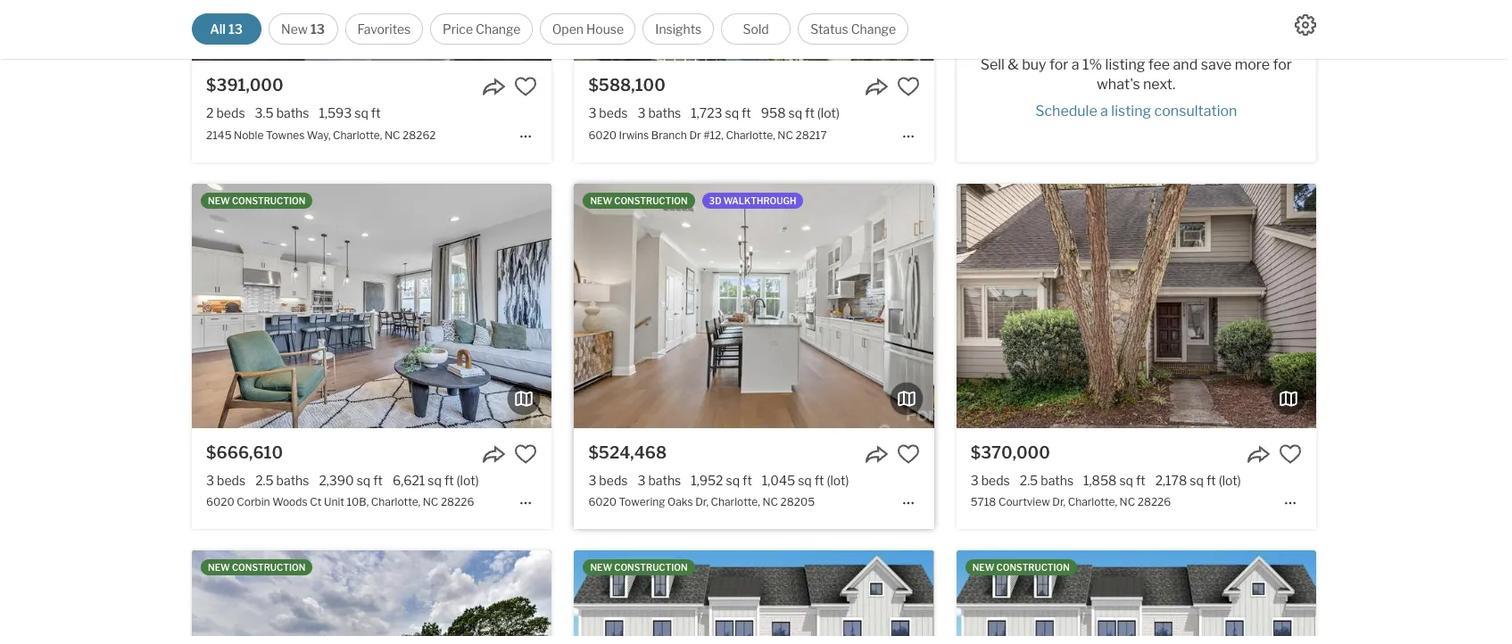 Task type: locate. For each thing, give the bounding box(es) containing it.
listing up what's
[[1105, 57, 1145, 73]]

3 baths up towering in the bottom left of the page
[[638, 473, 681, 488]]

1 horizontal spatial change
[[851, 21, 896, 37]]

construction
[[232, 195, 305, 206], [614, 195, 688, 206], [232, 562, 305, 573], [614, 562, 688, 573], [997, 562, 1070, 573]]

construction down corbin
[[232, 562, 305, 573]]

baths up 5718 courtview dr, charlotte, nc 28226
[[1041, 473, 1074, 488]]

ft for 1,723 sq ft
[[742, 106, 751, 121]]

2.5 baths up "courtview"
[[1020, 473, 1074, 488]]

new construction down "courtview"
[[973, 562, 1070, 573]]

1,593
[[319, 106, 352, 121]]

0 vertical spatial a
[[1072, 57, 1080, 73]]

ft for 1,593 sq ft
[[371, 106, 381, 121]]

6020 for $524,468
[[589, 495, 617, 509]]

woods
[[272, 495, 308, 509]]

2.5 up corbin
[[255, 473, 274, 488]]

photo of 2145 noble townes way, charlotte, nc 28262 image
[[0, 0, 192, 61], [192, 0, 552, 61], [552, 0, 911, 61]]

Open House radio
[[540, 13, 636, 45]]

2 for from the left
[[1273, 57, 1292, 73]]

listing down what's
[[1111, 103, 1151, 120]]

change right "status"
[[851, 21, 896, 37]]

sq up 10b,
[[357, 473, 371, 488]]

sq right 1,723
[[725, 106, 739, 121]]

3
[[589, 106, 597, 121], [638, 106, 646, 121], [206, 473, 214, 488], [589, 473, 597, 488], [638, 473, 646, 488], [971, 473, 979, 488]]

Price Change radio
[[430, 13, 533, 45]]

charlotte,
[[333, 128, 382, 142], [726, 128, 775, 142], [371, 495, 421, 509], [711, 495, 760, 509], [1068, 495, 1117, 509]]

a
[[1072, 57, 1080, 73], [1101, 103, 1108, 120]]

(lot)
[[817, 106, 840, 121], [457, 473, 479, 488], [827, 473, 849, 488], [1219, 473, 1241, 488]]

2.5 baths up the woods
[[255, 473, 309, 488]]

3 beds down $666,610
[[206, 473, 246, 488]]

3 for $588,100
[[589, 106, 597, 121]]

13 inside 'all' radio
[[228, 21, 243, 37]]

1 photo of 6020 towering oaks dr, charlotte, nc 28205 image from the left
[[215, 183, 574, 428]]

1 vertical spatial 3 baths
[[638, 473, 681, 488]]

3 beds up 5718
[[971, 473, 1010, 488]]

sq right 958
[[789, 106, 802, 121]]

$588,100
[[589, 76, 666, 95]]

ft
[[371, 106, 381, 121], [742, 106, 751, 121], [805, 106, 815, 121], [373, 473, 383, 488], [444, 473, 454, 488], [743, 473, 752, 488], [815, 473, 824, 488], [1136, 473, 1146, 488], [1207, 473, 1216, 488]]

favorite button image
[[514, 75, 537, 98], [897, 75, 920, 98], [514, 442, 537, 466], [1279, 442, 1302, 466]]

6020
[[589, 128, 617, 142], [206, 495, 234, 509], [589, 495, 617, 509]]

photo of 3004 red cardinal ln #7, charlotte, nc 28211 image
[[215, 551, 574, 636], [574, 551, 934, 636], [934, 551, 1294, 636]]

listing
[[1105, 57, 1145, 73], [1111, 103, 1151, 120]]

construction for second photo of 6020 corbin woods ct unit 10b, charlotte, nc 28226 from the right
[[232, 195, 305, 206]]

favorite button checkbox for $391,000
[[514, 75, 537, 98]]

3 beds for $588,100
[[589, 106, 628, 121]]

2 photo of 6020 corbin woods ct unit 10b, charlotte, nc 28226 image from the left
[[192, 183, 552, 428]]

for right more
[[1273, 57, 1292, 73]]

3 photo of 6020 corbin woods ct unit 10b, charlotte, nc 28226 image from the left
[[552, 183, 911, 428]]

way,
[[307, 128, 331, 142]]

baths up oaks
[[648, 473, 681, 488]]

sq up the 28205
[[798, 473, 812, 488]]

corbin
[[237, 495, 270, 509]]

change for status change
[[851, 21, 896, 37]]

1 horizontal spatial for
[[1273, 57, 1292, 73]]

3 beds
[[589, 106, 628, 121], [206, 473, 246, 488], [589, 473, 628, 488], [971, 473, 1010, 488]]

beds up irwins
[[599, 106, 628, 121]]

sq
[[355, 106, 368, 121], [725, 106, 739, 121], [789, 106, 802, 121], [357, 473, 371, 488], [428, 473, 442, 488], [726, 473, 740, 488], [798, 473, 812, 488], [1120, 473, 1133, 488], [1190, 473, 1204, 488]]

beds for $588,100
[[599, 106, 628, 121]]

sq for 1,952
[[726, 473, 740, 488]]

a inside the sell & buy for a 1% listing fee and save more for what's next.
[[1072, 57, 1080, 73]]

3 for $524,468
[[589, 473, 597, 488]]

a left 1%
[[1072, 57, 1080, 73]]

baths up townes
[[276, 106, 309, 121]]

1 13 from the left
[[228, 21, 243, 37]]

1,858 sq ft
[[1084, 473, 1146, 488]]

3 photo of 6020 towering oaks dr, charlotte, nc 28205 image from the left
[[934, 183, 1294, 428]]

ft up the 28205
[[815, 473, 824, 488]]

favorite button checkbox for $524,468
[[897, 442, 920, 466]]

new
[[281, 21, 308, 37]]

1 photo of 6004 irwins branch dr #16, charlotte, nc 28217 image from the left
[[0, 551, 192, 636]]

option group
[[192, 13, 909, 45]]

dr, right oaks
[[695, 495, 709, 509]]

3 baths up branch
[[638, 106, 681, 121]]

photo of 6004 irwins branch dr #16, charlotte, nc 28217 image
[[0, 551, 192, 636], [192, 551, 552, 636], [552, 551, 911, 636]]

status
[[811, 21, 849, 37]]

beds right '2'
[[216, 106, 245, 121]]

baths for $666,610
[[276, 473, 309, 488]]

new construction down corbin
[[208, 562, 305, 573]]

construction down townes
[[232, 195, 305, 206]]

ft right 1,593
[[371, 106, 381, 121]]

sq right 1,593
[[355, 106, 368, 121]]

28226
[[441, 495, 474, 509], [1138, 495, 1171, 509]]

3 beds down $524,468
[[589, 473, 628, 488]]

3 baths
[[638, 106, 681, 121], [638, 473, 681, 488]]

(lot) up 28217
[[817, 106, 840, 121]]

photo of 6020 corbin woods ct unit 10b, charlotte, nc 28226 image
[[0, 183, 192, 428], [192, 183, 552, 428], [552, 183, 911, 428]]

2 3 baths from the top
[[638, 473, 681, 488]]

1 28226 from the left
[[441, 495, 474, 509]]

for
[[1050, 57, 1069, 73], [1273, 57, 1292, 73]]

baths
[[276, 106, 309, 121], [648, 106, 681, 121], [276, 473, 309, 488], [648, 473, 681, 488], [1041, 473, 1074, 488]]

$524,468
[[589, 443, 667, 462]]

1,952
[[691, 473, 723, 488]]

change right price
[[476, 21, 521, 37]]

(lot) for $524,468
[[827, 473, 849, 488]]

sq right 1,952
[[726, 473, 740, 488]]

1 2.5 from the left
[[255, 473, 274, 488]]

1 dr, from the left
[[695, 495, 709, 509]]

3 up 5718
[[971, 473, 979, 488]]

beds down $524,468
[[599, 473, 628, 488]]

ft left 6,621 at the bottom
[[373, 473, 383, 488]]

sq for 1,045
[[798, 473, 812, 488]]

courtview
[[999, 495, 1050, 509]]

nc down 1,858 sq ft at right bottom
[[1120, 495, 1135, 509]]

ft for 1,952 sq ft
[[743, 473, 752, 488]]

dr, right "courtview"
[[1053, 495, 1066, 509]]

$370,000
[[971, 443, 1050, 462]]

baths up branch
[[648, 106, 681, 121]]

2.5 up "courtview"
[[1020, 473, 1038, 488]]

new construction down noble
[[208, 195, 305, 206]]

photo of 5718 courtview dr, charlotte, nc 28226 image
[[597, 183, 957, 428], [957, 183, 1316, 428], [1316, 183, 1508, 428]]

1 vertical spatial a
[[1101, 103, 1108, 120]]

charlotte, down "1,952 sq ft"
[[711, 495, 760, 509]]

dr,
[[695, 495, 709, 509], [1053, 495, 1066, 509]]

Status Change radio
[[798, 13, 909, 45]]

ft for 6,621 sq ft (lot)
[[444, 473, 454, 488]]

sell
[[981, 57, 1005, 73]]

1 horizontal spatial 2.5 baths
[[1020, 473, 1074, 488]]

ct
[[310, 495, 322, 509]]

sq right 2,178
[[1190, 473, 1204, 488]]

for right buy
[[1050, 57, 1069, 73]]

0 vertical spatial 3 baths
[[638, 106, 681, 121]]

2.5 for $370,000
[[1020, 473, 1038, 488]]

ft left 2,178
[[1136, 473, 1146, 488]]

consultation
[[1155, 103, 1237, 120]]

2,390 sq ft
[[319, 473, 383, 488]]

3 photo of 3004 red cardinal ln #7, charlotte, nc 28211 image from the left
[[934, 551, 1294, 636]]

1 horizontal spatial dr,
[[1053, 495, 1066, 509]]

status change
[[811, 21, 896, 37]]

fee
[[1149, 57, 1170, 73]]

2.5 for $666,610
[[255, 473, 274, 488]]

1 horizontal spatial 13
[[311, 21, 325, 37]]

0 horizontal spatial dr,
[[695, 495, 709, 509]]

ft left 958
[[742, 106, 751, 121]]

5718
[[971, 495, 996, 509]]

new construction
[[208, 195, 305, 206], [590, 195, 688, 206], [208, 562, 305, 573], [590, 562, 688, 573], [973, 562, 1070, 573]]

townes
[[266, 128, 305, 142]]

0 horizontal spatial 28226
[[441, 495, 474, 509]]

3 beds for $666,610
[[206, 473, 246, 488]]

ft up 28217
[[805, 106, 815, 121]]

3.5 baths
[[255, 106, 309, 121]]

1 change from the left
[[476, 21, 521, 37]]

2.5 baths
[[255, 473, 309, 488], [1020, 473, 1074, 488]]

sq right 6,621 at the bottom
[[428, 473, 442, 488]]

5718 courtview dr, charlotte, nc 28226
[[971, 495, 1171, 509]]

0 horizontal spatial change
[[476, 21, 521, 37]]

photo of 518 n sharon amity rd #4, charlotte, nc 28211 image
[[597, 551, 957, 636], [957, 551, 1316, 636], [1316, 551, 1508, 636]]

13
[[228, 21, 243, 37], [311, 21, 325, 37]]

2 2.5 from the left
[[1020, 473, 1038, 488]]

6020 left towering in the bottom left of the page
[[589, 495, 617, 509]]

6020 left corbin
[[206, 495, 234, 509]]

3 down $524,468
[[589, 473, 597, 488]]

baths for $524,468
[[648, 473, 681, 488]]

28226 down the 6,621 sq ft (lot)
[[441, 495, 474, 509]]

ft left the 1,045
[[743, 473, 752, 488]]

new construction for 1st photo of 6004 irwins branch dr #16, charlotte, nc 28217 from left
[[208, 562, 305, 573]]

0 horizontal spatial for
[[1050, 57, 1069, 73]]

3 beds down $588,100
[[589, 106, 628, 121]]

3 photo of 6020 irwins branch dr #12, charlotte, nc 28217 image from the left
[[934, 0, 1294, 61]]

958 sq ft (lot)
[[761, 106, 840, 121]]

1,045 sq ft (lot)
[[762, 473, 849, 488]]

nc down the 6,621 sq ft (lot)
[[423, 495, 439, 509]]

buy
[[1022, 57, 1046, 73]]

change
[[476, 21, 521, 37], [851, 21, 896, 37]]

construction down towering in the bottom left of the page
[[614, 562, 688, 573]]

construction down "courtview"
[[997, 562, 1070, 573]]

$391,000
[[206, 76, 283, 95]]

3 beds for $370,000
[[971, 473, 1010, 488]]

beds for $524,468
[[599, 473, 628, 488]]

nc
[[385, 128, 400, 142], [778, 128, 793, 142], [423, 495, 439, 509], [763, 495, 778, 509], [1120, 495, 1135, 509]]

1 photo of 6020 irwins branch dr #12, charlotte, nc 28217 image from the left
[[215, 0, 574, 61]]

photo of 6020 towering oaks dr, charlotte, nc 28205 image
[[215, 183, 574, 428], [574, 183, 934, 428], [934, 183, 1294, 428]]

2 13 from the left
[[311, 21, 325, 37]]

2 2.5 baths from the left
[[1020, 473, 1074, 488]]

13 right new
[[311, 21, 325, 37]]

a down what's
[[1101, 103, 1108, 120]]

option group containing all
[[192, 13, 909, 45]]

0 vertical spatial listing
[[1105, 57, 1145, 73]]

2,178 sq ft (lot)
[[1156, 473, 1241, 488]]

(lot) for $370,000
[[1219, 473, 1241, 488]]

2 change from the left
[[851, 21, 896, 37]]

(lot) right 6,621 at the bottom
[[457, 473, 479, 488]]

28226 down 2,178
[[1138, 495, 1171, 509]]

sq for 1,858
[[1120, 473, 1133, 488]]

0 horizontal spatial 2.5
[[255, 473, 274, 488]]

$666,610
[[206, 443, 283, 462]]

3 photo of 2145 noble townes way, charlotte, nc 28262 image from the left
[[552, 0, 911, 61]]

2 photo of 3004 red cardinal ln #7, charlotte, nc 28211 image from the left
[[574, 551, 934, 636]]

0 horizontal spatial 13
[[228, 21, 243, 37]]

beds
[[216, 106, 245, 121], [599, 106, 628, 121], [217, 473, 246, 488], [599, 473, 628, 488], [981, 473, 1010, 488]]

13 right 'all'
[[228, 21, 243, 37]]

nc down 958
[[778, 128, 793, 142]]

3 for $666,610
[[206, 473, 214, 488]]

3 down $588,100
[[589, 106, 597, 121]]

3 up irwins
[[638, 106, 646, 121]]

(lot) right the 1,045
[[827, 473, 849, 488]]

6020 left irwins
[[589, 128, 617, 142]]

sq right the 1,858
[[1120, 473, 1133, 488]]

new
[[208, 195, 230, 206], [590, 195, 612, 206], [208, 562, 230, 573], [590, 562, 612, 573], [973, 562, 995, 573]]

1 2.5 baths from the left
[[255, 473, 309, 488]]

favorite button checkbox
[[514, 75, 537, 98], [897, 75, 920, 98], [514, 442, 537, 466], [897, 442, 920, 466], [1279, 442, 1302, 466]]

price
[[443, 21, 473, 37]]

2 photo of 5718 courtview dr, charlotte, nc 28226 image from the left
[[957, 183, 1316, 428]]

Favorites radio
[[345, 13, 423, 45]]

0 horizontal spatial 2.5 baths
[[255, 473, 309, 488]]

new construction down towering in the bottom left of the page
[[590, 562, 688, 573]]

construction for second photo of 518 n sharon amity rd #4, charlotte, nc 28211 from left
[[997, 562, 1070, 573]]

beds down $666,610
[[217, 473, 246, 488]]

0 horizontal spatial a
[[1072, 57, 1080, 73]]

28217
[[796, 128, 827, 142]]

ft right 2,178
[[1207, 473, 1216, 488]]

new construction for 3rd photo of 6020 corbin woods ct unit 10b, charlotte, nc 28226 from right
[[208, 195, 305, 206]]

photo of 6020 irwins branch dr #12, charlotte, nc 28217 image
[[215, 0, 574, 61], [574, 0, 934, 61], [934, 0, 1294, 61]]

baths up the woods
[[276, 473, 309, 488]]

3 down $666,610
[[206, 473, 214, 488]]

1 horizontal spatial 2.5
[[1020, 473, 1038, 488]]

(lot) for $666,610
[[457, 473, 479, 488]]

beds up 5718
[[981, 473, 1010, 488]]

ft right 6,621 at the bottom
[[444, 473, 454, 488]]

1 3 baths from the top
[[638, 106, 681, 121]]

charlotte, down 1,593 sq ft
[[333, 128, 382, 142]]

2.5
[[255, 473, 274, 488], [1020, 473, 1038, 488]]

irwins
[[619, 128, 649, 142]]

ft for 1,858 sq ft
[[1136, 473, 1146, 488]]

3 photo of 518 n sharon amity rd #4, charlotte, nc 28211 image from the left
[[1316, 551, 1508, 636]]

2
[[206, 106, 214, 121]]

(lot) right 2,178
[[1219, 473, 1241, 488]]

13 inside new option
[[311, 21, 325, 37]]

beds for $370,000
[[981, 473, 1010, 488]]

1 horizontal spatial 28226
[[1138, 495, 1171, 509]]



Task type: vqa. For each thing, say whether or not it's contained in the screenshot.
2,390's Sq
yes



Task type: describe. For each thing, give the bounding box(es) containing it.
beds for $666,610
[[217, 473, 246, 488]]

sell & buy for a 1% listing fee and save more for what's next.
[[981, 57, 1292, 93]]

2.5 baths for $666,610
[[255, 473, 309, 488]]

baths for $370,000
[[1041, 473, 1074, 488]]

baths for $588,100
[[648, 106, 681, 121]]

charlotte, down the 1,858
[[1068, 495, 1117, 509]]

1 horizontal spatial a
[[1101, 103, 1108, 120]]

baths for $391,000
[[276, 106, 309, 121]]

6020 towering oaks dr, charlotte, nc 28205
[[589, 495, 815, 509]]

new construction down irwins
[[590, 195, 688, 206]]

more
[[1235, 57, 1270, 73]]

1,045
[[762, 473, 795, 488]]

sq for 1,723
[[725, 106, 739, 121]]

6,621 sq ft (lot)
[[393, 473, 479, 488]]

6,621
[[393, 473, 425, 488]]

2145 noble townes way, charlotte, nc 28262
[[206, 128, 436, 142]]

sq for 2,178
[[1190, 473, 1204, 488]]

3 photo of 5718 courtview dr, charlotte, nc 28226 image from the left
[[1316, 183, 1508, 428]]

2 photo of 6020 towering oaks dr, charlotte, nc 28205 image from the left
[[574, 183, 934, 428]]

1 for from the left
[[1050, 57, 1069, 73]]

ft for 2,178 sq ft (lot)
[[1207, 473, 1216, 488]]

house
[[586, 21, 624, 37]]

28205
[[781, 495, 815, 509]]

favorite button image for $588,100
[[897, 75, 920, 98]]

construction for 2nd photo of 3004 red cardinal ln #7, charlotte, nc 28211 from the right
[[614, 562, 688, 573]]

3 up towering in the bottom left of the page
[[638, 473, 646, 488]]

ft for 1,045 sq ft (lot)
[[815, 473, 824, 488]]

favorite button checkbox for $588,100
[[897, 75, 920, 98]]

ft for 958 sq ft (lot)
[[805, 106, 815, 121]]

new 13
[[281, 21, 325, 37]]

2 photo of 6004 irwins branch dr #16, charlotte, nc 28217 image from the left
[[192, 551, 552, 636]]

next.
[[1143, 76, 1176, 93]]

3 beds for $524,468
[[589, 473, 628, 488]]

favorite button checkbox for $666,610
[[514, 442, 537, 466]]

2 28226 from the left
[[1138, 495, 1171, 509]]

1 photo of 2145 noble townes way, charlotte, nc 28262 image from the left
[[0, 0, 192, 61]]

branch
[[651, 128, 687, 142]]

construction for second photo of 6004 irwins branch dr #16, charlotte, nc 28217 from the right
[[232, 562, 305, 573]]

favorites
[[357, 21, 411, 37]]

2.5 baths for $370,000
[[1020, 473, 1074, 488]]

2 photo of 2145 noble townes way, charlotte, nc 28262 image from the left
[[192, 0, 552, 61]]

sq for 1,593
[[355, 106, 368, 121]]

958
[[761, 106, 786, 121]]

and
[[1173, 57, 1198, 73]]

sold
[[743, 21, 769, 37]]

1 vertical spatial listing
[[1111, 103, 1151, 120]]

New radio
[[268, 13, 338, 45]]

2,390
[[319, 473, 354, 488]]

2 dr, from the left
[[1053, 495, 1066, 509]]

schedule a listing consultation
[[1035, 103, 1237, 120]]

ft for 2,390 sq ft
[[373, 473, 383, 488]]

6020 for $588,100
[[589, 128, 617, 142]]

6020 corbin woods ct unit 10b, charlotte, nc 28226
[[206, 495, 474, 509]]

all
[[210, 21, 226, 37]]

open house
[[552, 21, 624, 37]]

new for 3rd photo of 3004 red cardinal ln #7, charlotte, nc 28211 from right
[[590, 562, 612, 573]]

oaks
[[668, 495, 693, 509]]

&
[[1008, 57, 1019, 73]]

(lot) for $588,100
[[817, 106, 840, 121]]

1,952 sq ft
[[691, 473, 752, 488]]

new for 1st photo of 6004 irwins branch dr #16, charlotte, nc 28217 from left
[[208, 562, 230, 573]]

Sold radio
[[721, 13, 791, 45]]

favorite button image for $391,000
[[514, 75, 537, 98]]

what's
[[1097, 76, 1140, 93]]

2 beds
[[206, 106, 245, 121]]

1 photo of 5718 courtview dr, charlotte, nc 28226 image from the left
[[597, 183, 957, 428]]

walkthrough
[[724, 195, 796, 206]]

save
[[1201, 57, 1232, 73]]

listing inside the sell & buy for a 1% listing fee and save more for what's next.
[[1105, 57, 1145, 73]]

10b,
[[347, 495, 369, 509]]

All radio
[[192, 13, 261, 45]]

13 for new 13
[[311, 21, 325, 37]]

1 photo of 518 n sharon amity rd #4, charlotte, nc 28211 image from the left
[[597, 551, 957, 636]]

favorite button image for $666,610
[[514, 442, 537, 466]]

3d walkthrough
[[709, 195, 796, 206]]

insights
[[655, 21, 702, 37]]

6020 irwins branch dr #12, charlotte, nc 28217
[[589, 128, 827, 142]]

nc left 28262
[[385, 128, 400, 142]]

1 photo of 6020 corbin woods ct unit 10b, charlotte, nc 28226 image from the left
[[0, 183, 192, 428]]

sq for 958
[[789, 106, 802, 121]]

1,723 sq ft
[[691, 106, 751, 121]]

towering
[[619, 495, 665, 509]]

all 13
[[210, 21, 243, 37]]

13 for all 13
[[228, 21, 243, 37]]

sq for 6,621
[[428, 473, 442, 488]]

3 baths for $524,468
[[638, 473, 681, 488]]

1%
[[1083, 57, 1102, 73]]

#12,
[[704, 128, 724, 142]]

3d
[[709, 195, 722, 206]]

price change
[[443, 21, 521, 37]]

sq for 2,390
[[357, 473, 371, 488]]

1,723
[[691, 106, 722, 121]]

3 photo of 6004 irwins branch dr #16, charlotte, nc 28217 image from the left
[[552, 551, 911, 636]]

favorite button image
[[897, 442, 920, 466]]

3 for $370,000
[[971, 473, 979, 488]]

schedule
[[1035, 103, 1098, 120]]

3 baths for $588,100
[[638, 106, 681, 121]]

beds for $391,000
[[216, 106, 245, 121]]

new for 3rd photo of 6020 corbin woods ct unit 10b, charlotte, nc 28226 from right
[[208, 195, 230, 206]]

28262
[[403, 128, 436, 142]]

change for price change
[[476, 21, 521, 37]]

1 photo of 3004 red cardinal ln #7, charlotte, nc 28211 image from the left
[[215, 551, 574, 636]]

new construction for 3rd photo of 3004 red cardinal ln #7, charlotte, nc 28211 from right
[[590, 562, 688, 573]]

2,178
[[1156, 473, 1187, 488]]

2 photo of 518 n sharon amity rd #4, charlotte, nc 28211 image from the left
[[957, 551, 1316, 636]]

Insights radio
[[643, 13, 714, 45]]

unit
[[324, 495, 344, 509]]

charlotte, down 6,621 at the bottom
[[371, 495, 421, 509]]

new construction for third photo of 518 n sharon amity rd #4, charlotte, nc 28211 from right
[[973, 562, 1070, 573]]

noble
[[234, 128, 264, 142]]

1,858
[[1084, 473, 1117, 488]]

construction left 3d
[[614, 195, 688, 206]]

favorite button checkbox for $370,000
[[1279, 442, 1302, 466]]

new for third photo of 518 n sharon amity rd #4, charlotte, nc 28211 from right
[[973, 562, 995, 573]]

nc down the 1,045
[[763, 495, 778, 509]]

dr
[[689, 128, 701, 142]]

1,593 sq ft
[[319, 106, 381, 121]]

2145
[[206, 128, 232, 142]]

2 photo of 6020 irwins branch dr #12, charlotte, nc 28217 image from the left
[[574, 0, 934, 61]]

6020 for $666,610
[[206, 495, 234, 509]]

3.5
[[255, 106, 274, 121]]

charlotte, down 958
[[726, 128, 775, 142]]

favorite button image for $370,000
[[1279, 442, 1302, 466]]

open
[[552, 21, 584, 37]]



